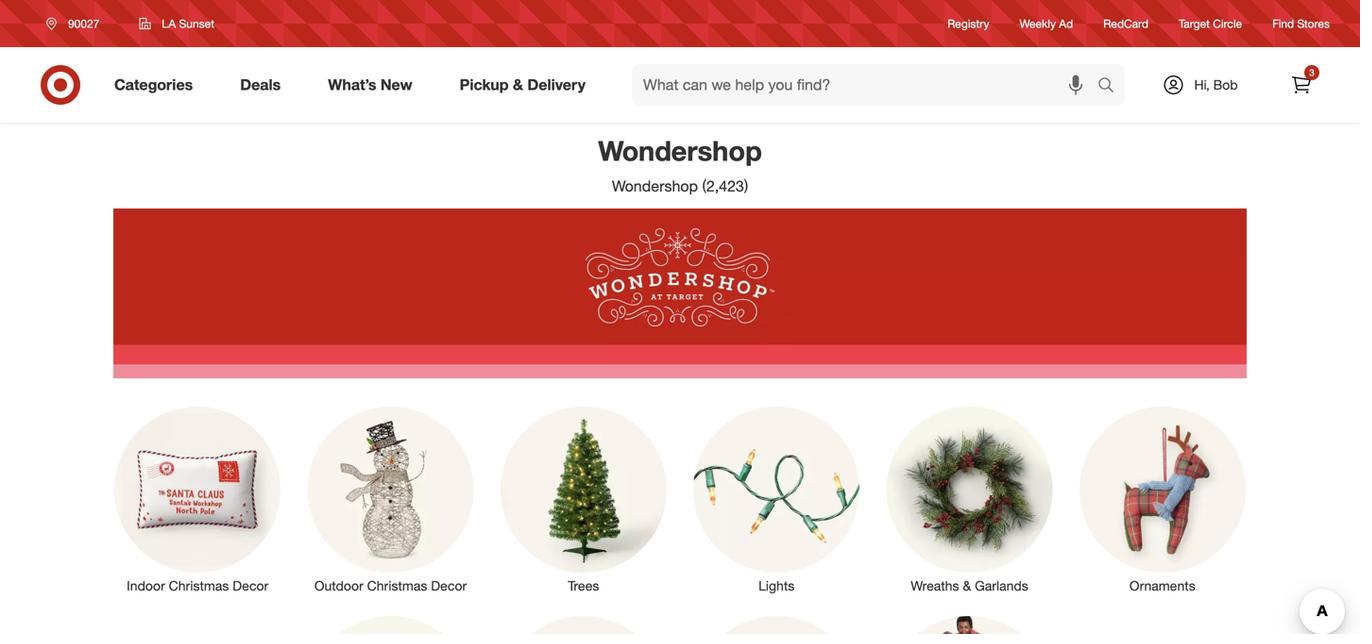 Task type: describe. For each thing, give the bounding box(es) containing it.
sunset
[[179, 17, 214, 31]]

decor for indoor christmas decor
[[233, 578, 268, 595]]

outdoor christmas decor
[[314, 578, 467, 595]]

trees link
[[487, 403, 680, 596]]

stores
[[1297, 16, 1330, 31]]

pickup & delivery link
[[444, 64, 609, 106]]

find
[[1272, 16, 1294, 31]]

redcard link
[[1103, 16, 1149, 32]]

3 link
[[1281, 64, 1322, 106]]

categories link
[[98, 64, 217, 106]]

christmas for indoor
[[169, 578, 229, 595]]

find stores
[[1272, 16, 1330, 31]]

ad
[[1059, 16, 1073, 31]]

90027
[[68, 17, 100, 31]]

outdoor christmas decor link
[[294, 403, 487, 596]]

wondershop inside wondershop wondershop (2,423)
[[612, 177, 698, 196]]

bob
[[1213, 77, 1238, 93]]

search
[[1089, 78, 1135, 96]]

what's new link
[[312, 64, 436, 106]]

What can we help you find? suggestions appear below search field
[[632, 64, 1102, 106]]

lights link
[[680, 403, 873, 596]]

90027 button
[[34, 7, 119, 41]]

target
[[1179, 16, 1210, 31]]

categories
[[114, 76, 193, 94]]

delivery
[[527, 76, 586, 94]]

outdoor
[[314, 578, 363, 595]]

deals
[[240, 76, 281, 94]]

weekly
[[1020, 16, 1056, 31]]

3
[[1309, 67, 1315, 78]]

wreaths & garlands
[[911, 578, 1028, 595]]

pickup
[[460, 76, 509, 94]]

hi,
[[1194, 77, 1210, 93]]

0 vertical spatial wondershop
[[598, 134, 762, 168]]

la sunset
[[162, 17, 214, 31]]

la
[[162, 17, 176, 31]]



Task type: locate. For each thing, give the bounding box(es) containing it.
0 horizontal spatial christmas
[[169, 578, 229, 595]]

christmas for outdoor
[[367, 578, 427, 595]]

lights
[[759, 578, 795, 595]]

0 vertical spatial &
[[513, 76, 523, 94]]

ornaments
[[1130, 578, 1196, 595]]

1 horizontal spatial &
[[963, 578, 971, 595]]

wreaths & garlands link
[[873, 403, 1066, 596]]

wondershop wondershop (2,423)
[[598, 134, 762, 196]]

wondershop up (2,423)
[[598, 134, 762, 168]]

1 horizontal spatial decor
[[431, 578, 467, 595]]

weekly ad
[[1020, 16, 1073, 31]]

& right pickup
[[513, 76, 523, 94]]

target circle link
[[1179, 16, 1242, 32]]

what's
[[328, 76, 376, 94]]

target circle
[[1179, 16, 1242, 31]]

wondershop left (2,423)
[[612, 177, 698, 196]]

1 christmas from the left
[[169, 578, 229, 595]]

search button
[[1089, 64, 1135, 110]]

1 vertical spatial wondershop
[[612, 177, 698, 196]]

christmas right indoor
[[169, 578, 229, 595]]

0 horizontal spatial &
[[513, 76, 523, 94]]

(2,423)
[[702, 177, 748, 196]]

wondershop
[[598, 134, 762, 168], [612, 177, 698, 196]]

circle
[[1213, 16, 1242, 31]]

new
[[381, 76, 412, 94]]

1 vertical spatial &
[[963, 578, 971, 595]]

0 horizontal spatial decor
[[233, 578, 268, 595]]

& for pickup
[[513, 76, 523, 94]]

1 horizontal spatial christmas
[[367, 578, 427, 595]]

la sunset button
[[127, 7, 227, 41]]

pickup & delivery
[[460, 76, 586, 94]]

ornaments link
[[1066, 403, 1259, 596]]

hi, bob
[[1194, 77, 1238, 93]]

find stores link
[[1272, 16, 1330, 32]]

wondershop at target image
[[113, 209, 1247, 379]]

indoor christmas decor
[[127, 578, 268, 595]]

& right wreaths
[[963, 578, 971, 595]]

indoor christmas decor link
[[101, 403, 294, 596]]

wreaths
[[911, 578, 959, 595]]

1 decor from the left
[[233, 578, 268, 595]]

what's new
[[328, 76, 412, 94]]

& for wreaths
[[963, 578, 971, 595]]

registry
[[948, 16, 989, 31]]

indoor
[[127, 578, 165, 595]]

christmas
[[169, 578, 229, 595], [367, 578, 427, 595]]

decor
[[233, 578, 268, 595], [431, 578, 467, 595]]

&
[[513, 76, 523, 94], [963, 578, 971, 595]]

decor for outdoor christmas decor
[[431, 578, 467, 595]]

2 decor from the left
[[431, 578, 467, 595]]

redcard
[[1103, 16, 1149, 31]]

2 christmas from the left
[[367, 578, 427, 595]]

garlands
[[975, 578, 1028, 595]]

deals link
[[224, 64, 304, 106]]

trees
[[568, 578, 599, 595]]

weekly ad link
[[1020, 16, 1073, 32]]

registry link
[[948, 16, 989, 32]]

christmas right outdoor
[[367, 578, 427, 595]]



Task type: vqa. For each thing, say whether or not it's contained in the screenshot.
Wondershop at Target IMAGE
yes



